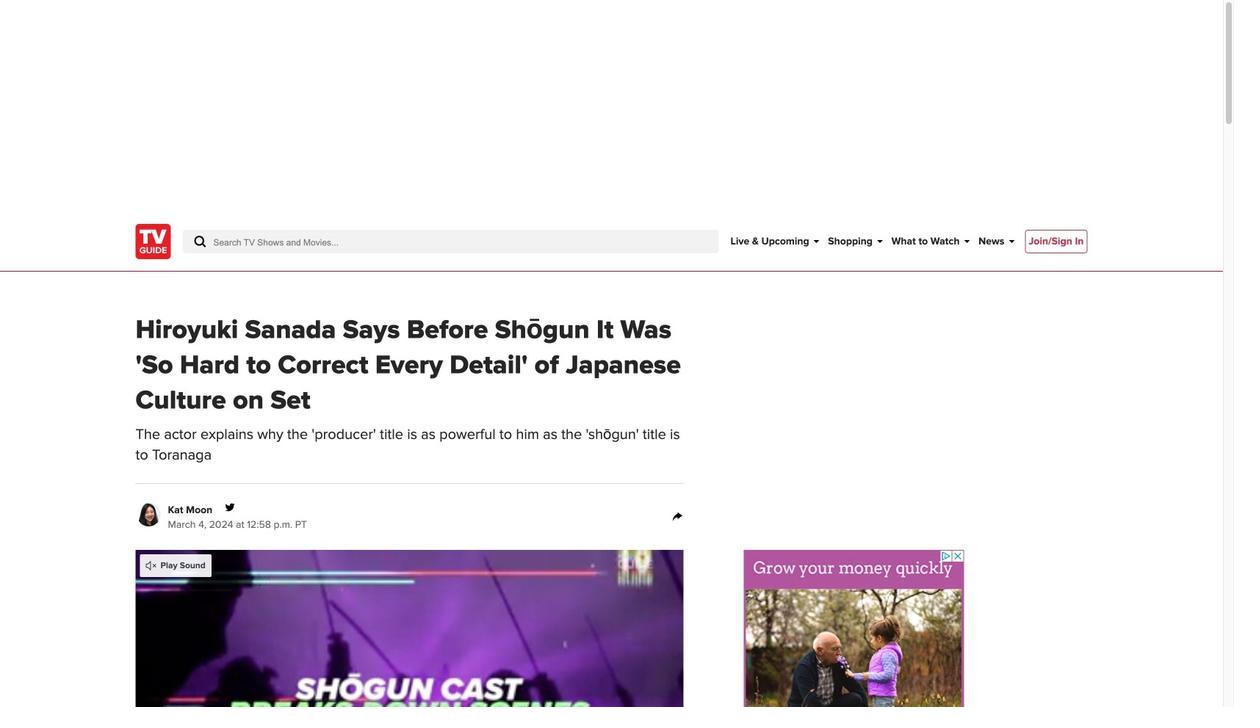 Task type: vqa. For each thing, say whether or not it's contained in the screenshot.
MENU ITEM at right
yes



Task type: describe. For each thing, give the bounding box(es) containing it.
portrait cropped.jpg image
[[137, 503, 161, 527]]



Task type: locate. For each thing, give the bounding box(es) containing it.
None field
[[183, 230, 719, 253]]

menu bar
[[731, 212, 1015, 271]]

menu item
[[1025, 230, 1088, 253]]

video player application
[[136, 550, 684, 707]]



